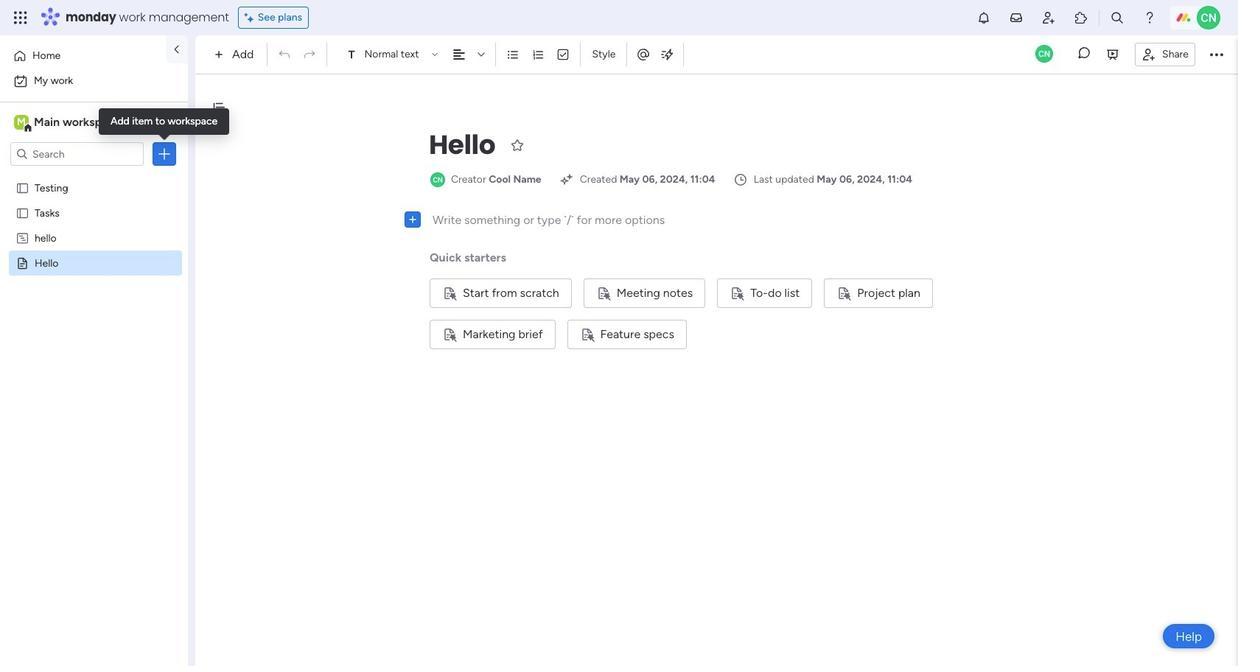 Task type: describe. For each thing, give the bounding box(es) containing it.
2 public board image from the top
[[15, 206, 29, 220]]

search everything image
[[1110, 10, 1125, 25]]

numbered list image
[[532, 48, 545, 61]]

3 public board image from the top
[[15, 256, 29, 270]]

0 vertical spatial option
[[9, 44, 157, 68]]

v2 ellipsis image
[[1211, 45, 1224, 64]]

Search in workspace field
[[31, 146, 123, 163]]

see plans image
[[245, 10, 258, 26]]

bulleted list image
[[507, 48, 520, 61]]

1 vertical spatial option
[[9, 69, 179, 93]]



Task type: vqa. For each thing, say whether or not it's contained in the screenshot.
component icon for Public board image
no



Task type: locate. For each thing, give the bounding box(es) containing it.
select product image
[[13, 10, 28, 25]]

help image
[[1143, 10, 1158, 25]]

notifications image
[[977, 10, 992, 25]]

list box
[[0, 172, 188, 475]]

board activity image
[[1036, 45, 1054, 62]]

2 vertical spatial option
[[0, 174, 188, 177]]

dynamic values image
[[660, 47, 675, 62]]

2 vertical spatial public board image
[[15, 256, 29, 270]]

monday marketplace image
[[1074, 10, 1089, 25]]

cool name image
[[1198, 6, 1221, 29]]

workspace image
[[14, 114, 29, 131]]

mention image
[[637, 47, 651, 62]]

public board image
[[15, 181, 29, 195], [15, 206, 29, 220], [15, 256, 29, 270]]

invite members image
[[1042, 10, 1057, 25]]

0 vertical spatial public board image
[[15, 181, 29, 195]]

1 public board image from the top
[[15, 181, 29, 195]]

update feed image
[[1009, 10, 1024, 25]]

None field
[[425, 126, 499, 164]]

options image
[[157, 147, 172, 161]]

1 vertical spatial public board image
[[15, 206, 29, 220]]

workspace selection element
[[14, 114, 123, 133]]

option
[[9, 44, 157, 68], [9, 69, 179, 93], [0, 174, 188, 177]]

checklist image
[[557, 48, 570, 61]]

add to favorites image
[[510, 138, 525, 152]]



